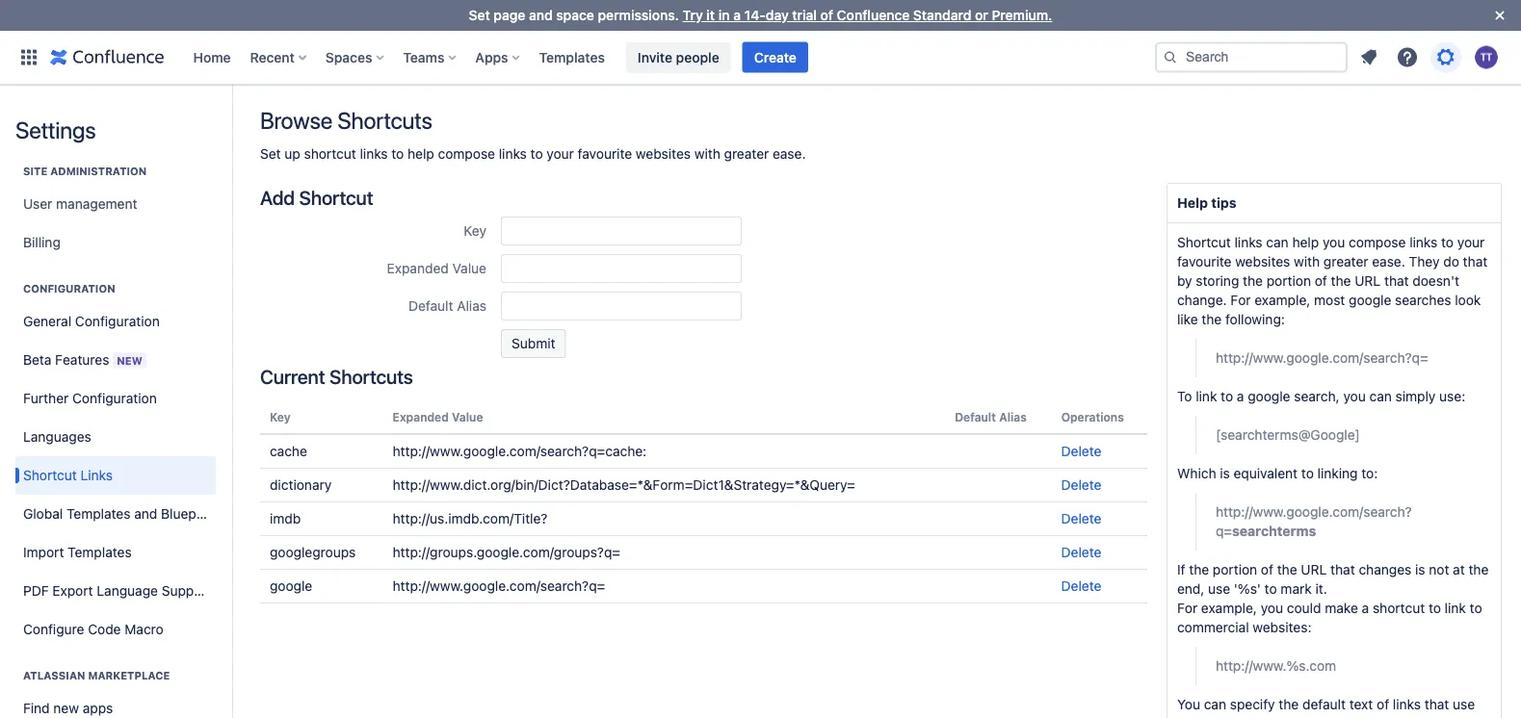 Task type: describe. For each thing, give the bounding box(es) containing it.
global templates and blueprints
[[23, 506, 224, 522]]

field.
[[1385, 716, 1415, 719]]

delete for http://www.google.com/search?q=cache:
[[1061, 444, 1102, 460]]

trial
[[792, 7, 817, 23]]

that right do
[[1463, 254, 1488, 270]]

in inside you can specify the default text of links that use the shortcut in the 'default alias' field.  as with th
[[1257, 716, 1268, 719]]

0 vertical spatial is
[[1220, 466, 1230, 482]]

0 vertical spatial a
[[733, 7, 741, 23]]

operations
[[1061, 410, 1124, 424]]

do
[[1443, 254, 1459, 270]]

example, inside if the portion of the url that changes is not at the end, use '%s' to mark it. for example, you could make a shortcut to link to commercial websites:
[[1201, 601, 1257, 617]]

url inside shortcut links can help you compose links to your favourite websites with greater ease. they do that by storing the portion of the url that doesn't change. for example, most google searches look like the following:
[[1355, 273, 1381, 289]]

they
[[1409, 254, 1440, 270]]

0 vertical spatial expanded
[[387, 261, 449, 276]]

space
[[556, 7, 594, 23]]

is inside if the portion of the url that changes is not at the end, use '%s' to mark it. for example, you could make a shortcut to link to commercial websites:
[[1415, 562, 1425, 578]]

site administration
[[23, 165, 147, 178]]

delete for http://www.google.com/search?q=
[[1061, 579, 1102, 594]]

spaces
[[325, 49, 372, 65]]

http://www.dict.org/bin/dict?database=*&form=dict1&strategy=*&query=
[[393, 477, 855, 493]]

mark
[[1281, 581, 1312, 597]]

following:
[[1225, 312, 1285, 328]]

site
[[23, 165, 47, 178]]

can inside you can specify the default text of links that use the shortcut in the 'default alias' field.  as with th
[[1204, 697, 1226, 713]]

0 vertical spatial ease.
[[773, 146, 806, 162]]

default
[[1303, 697, 1346, 713]]

0 vertical spatial expanded value
[[387, 261, 487, 276]]

not
[[1429, 562, 1449, 578]]

portion inside if the portion of the url that changes is not at the end, use '%s' to mark it. for example, you could make a shortcut to link to commercial websites:
[[1213, 562, 1257, 578]]

delete link for http://www.google.com/search?q=
[[1061, 579, 1102, 594]]

0 vertical spatial shortcut
[[299, 186, 373, 209]]

text
[[1349, 697, 1373, 713]]

beta features new
[[23, 352, 142, 368]]

0 horizontal spatial key
[[270, 410, 291, 424]]

Key text field
[[501, 217, 742, 246]]

0 vertical spatial help
[[408, 146, 434, 162]]

configure
[[23, 622, 84, 638]]

general
[[23, 314, 71, 329]]

1 vertical spatial expanded
[[393, 410, 449, 424]]

global templates and blueprints link
[[15, 495, 224, 534]]

try
[[683, 7, 703, 23]]

it
[[707, 7, 715, 23]]

commercial
[[1177, 620, 1249, 636]]

home
[[193, 49, 231, 65]]

standard
[[913, 7, 971, 23]]

user management link
[[15, 185, 216, 224]]

1 horizontal spatial google
[[1248, 389, 1290, 405]]

with inside shortcut links can help you compose links to your favourite websites with greater ease. they do that by storing the portion of the url that doesn't change. for example, most google searches look like the following:
[[1294, 254, 1320, 270]]

search image
[[1163, 50, 1178, 65]]

collapse sidebar image
[[210, 94, 252, 133]]

example, inside shortcut links can help you compose links to your favourite websites with greater ease. they do that by storing the portion of the url that doesn't change. for example, most google searches look like the following:
[[1255, 292, 1310, 308]]

Default Alias text field
[[501, 292, 742, 321]]

storing
[[1196, 273, 1239, 289]]

http://www.google.com/search? q=
[[1216, 504, 1412, 539]]

0 vertical spatial websites
[[636, 146, 691, 162]]

1 horizontal spatial key
[[464, 223, 487, 239]]

user
[[23, 196, 52, 212]]

create link
[[742, 42, 808, 73]]

invite
[[638, 49, 672, 65]]

0 vertical spatial in
[[718, 7, 730, 23]]

0 vertical spatial default alias
[[408, 298, 487, 314]]

http://www.google.com/search?q=cache:
[[393, 444, 647, 460]]

doesn't
[[1413, 273, 1459, 289]]

ease. inside shortcut links can help you compose links to your favourite websites with greater ease. they do that by storing the portion of the url that doesn't change. for example, most google searches look like the following:
[[1372, 254, 1405, 270]]

billing link
[[15, 224, 216, 262]]

help inside shortcut links can help you compose links to your favourite websites with greater ease. they do that by storing the portion of the url that doesn't change. for example, most google searches look like the following:
[[1292, 235, 1319, 250]]

apps button
[[470, 42, 527, 73]]

favourite inside shortcut links can help you compose links to your favourite websites with greater ease. they do that by storing the portion of the url that doesn't change. for example, most google searches look like the following:
[[1177, 254, 1232, 270]]

googlegroups
[[270, 545, 356, 561]]

shortcut for shortcut links can help you compose links to your favourite websites with greater ease. they do that by storing the portion of the url that doesn't change. for example, most google searches look like the following:
[[1177, 235, 1231, 250]]

cache
[[270, 444, 307, 460]]

apps
[[83, 701, 113, 717]]

1 vertical spatial alias
[[999, 410, 1027, 424]]

general configuration link
[[15, 302, 216, 341]]

permissions.
[[598, 7, 679, 23]]

search,
[[1294, 389, 1340, 405]]

0 vertical spatial shortcut
[[304, 146, 356, 162]]

shortcut for shortcut links
[[23, 468, 77, 484]]

marketplace
[[88, 670, 170, 683]]

notification icon image
[[1357, 46, 1381, 69]]

day
[[766, 7, 789, 23]]

find new apps link
[[15, 690, 216, 719]]

shortcuts for browse shortcuts
[[337, 107, 432, 134]]

delete link for http://www.dict.org/bin/dict?database=*&form=dict1&strategy=*&query=
[[1061, 477, 1102, 493]]

and for templates
[[134, 506, 157, 522]]

of inside if the portion of the url that changes is not at the end, use '%s' to mark it. for example, you could make a shortcut to link to commercial websites:
[[1261, 562, 1274, 578]]

changes
[[1359, 562, 1412, 578]]

help tips
[[1177, 195, 1237, 211]]

page
[[494, 7, 525, 23]]

general configuration
[[23, 314, 160, 329]]

google inside shortcut links can help you compose links to your favourite websites with greater ease. they do that by storing the portion of the url that doesn't change. for example, most google searches look like the following:
[[1349, 292, 1391, 308]]

help
[[1177, 195, 1208, 211]]

languages
[[23, 429, 91, 445]]

try it in a 14-day trial of confluence standard or premium. link
[[683, 7, 1052, 23]]

to:
[[1362, 466, 1378, 482]]

that inside you can specify the default text of links that use the shortcut in the 'default alias' field.  as with th
[[1425, 697, 1449, 713]]

0 vertical spatial configuration
[[23, 283, 115, 295]]

help icon image
[[1396, 46, 1419, 69]]

specify
[[1230, 697, 1275, 713]]

0 horizontal spatial favourite
[[578, 146, 632, 162]]

portion inside shortcut links can help you compose links to your favourite websites with greater ease. they do that by storing the portion of the url that doesn't change. for example, most google searches look like the following:
[[1267, 273, 1311, 289]]

1 vertical spatial default
[[955, 410, 996, 424]]

current
[[260, 365, 325, 388]]

like
[[1177, 312, 1198, 328]]

pdf export language support
[[23, 583, 212, 599]]

1 vertical spatial you
[[1343, 389, 1366, 405]]

browse
[[260, 107, 333, 134]]

the up the mark
[[1277, 562, 1297, 578]]

of right trial
[[820, 7, 833, 23]]

import
[[23, 545, 64, 561]]

macro
[[125, 622, 164, 638]]

delete link for http://www.google.com/search?q=cache:
[[1061, 444, 1102, 460]]

browse shortcuts
[[260, 107, 432, 134]]

atlassian
[[23, 670, 85, 683]]

you
[[1177, 697, 1200, 713]]

14-
[[744, 7, 766, 23]]

find
[[23, 701, 50, 717]]

dictionary
[[270, 477, 332, 493]]

http://us.imdb.com/title?
[[393, 511, 548, 527]]

billing
[[23, 235, 61, 250]]

import templates link
[[15, 534, 216, 572]]

it.
[[1315, 581, 1327, 597]]

http://groups.google.com/groups?q=
[[393, 545, 620, 561]]

use:
[[1439, 389, 1465, 405]]

if
[[1177, 562, 1185, 578]]

alias'
[[1347, 716, 1381, 719]]

home link
[[187, 42, 237, 73]]

as
[[1419, 716, 1435, 719]]

that inside if the portion of the url that changes is not at the end, use '%s' to mark it. for example, you could make a shortcut to link to commercial websites:
[[1331, 562, 1355, 578]]



Task type: vqa. For each thing, say whether or not it's contained in the screenshot.
board within the button
no



Task type: locate. For each thing, give the bounding box(es) containing it.
banner
[[0, 30, 1521, 85]]

teams button
[[397, 42, 464, 73]]

Expanded Value text field
[[501, 254, 742, 283]]

the right if
[[1189, 562, 1209, 578]]

1 vertical spatial key
[[270, 410, 291, 424]]

can left simply
[[1369, 389, 1392, 405]]

further configuration
[[23, 391, 157, 407]]

confluence
[[837, 7, 910, 23]]

a
[[733, 7, 741, 23], [1237, 389, 1244, 405], [1362, 601, 1369, 617]]

people
[[676, 49, 719, 65]]

1 delete link from the top
[[1061, 444, 1102, 460]]

you can specify the default text of links that use the shortcut in the 'default alias' field.  as with th
[[1177, 697, 1488, 719]]

the right 'storing'
[[1243, 273, 1263, 289]]

links inside you can specify the default text of links that use the shortcut in the 'default alias' field.  as with th
[[1393, 697, 1421, 713]]

1 horizontal spatial websites
[[1235, 254, 1290, 270]]

favourite
[[578, 146, 632, 162], [1177, 254, 1232, 270]]

templates for import templates
[[68, 545, 132, 561]]

favourite up 'key' text field
[[578, 146, 632, 162]]

[searchterms@google]
[[1216, 427, 1360, 443]]

1 vertical spatial expanded value
[[393, 410, 483, 424]]

0 horizontal spatial set
[[260, 146, 281, 162]]

websites up 'key' text field
[[636, 146, 691, 162]]

1 horizontal spatial shortcut
[[1201, 716, 1253, 719]]

create
[[754, 49, 797, 65]]

shortcut links
[[23, 468, 113, 484]]

2 vertical spatial you
[[1261, 601, 1283, 617]]

use inside you can specify the default text of links that use the shortcut in the 'default alias' field.  as with th
[[1453, 697, 1475, 713]]

spaces button
[[320, 42, 391, 73]]

2 vertical spatial shortcut
[[23, 468, 77, 484]]

delete for http://www.dict.org/bin/dict?database=*&form=dict1&strategy=*&query=
[[1061, 477, 1102, 493]]

to inside shortcut links can help you compose links to your favourite websites with greater ease. they do that by storing the portion of the url that doesn't change. for example, most google searches look like the following:
[[1441, 235, 1454, 250]]

0 vertical spatial and
[[529, 7, 553, 23]]

0 horizontal spatial url
[[1301, 562, 1327, 578]]

3 delete link from the top
[[1061, 511, 1102, 527]]

for inside shortcut links can help you compose links to your favourite websites with greater ease. they do that by storing the portion of the url that doesn't change. for example, most google searches look like the following:
[[1231, 292, 1251, 308]]

set for set page and space permissions. try it in a 14-day trial of confluence standard or premium.
[[469, 7, 490, 23]]

site administration group
[[15, 145, 216, 268]]

shortcuts down the spaces popup button
[[337, 107, 432, 134]]

links
[[360, 146, 388, 162], [499, 146, 527, 162], [1235, 235, 1263, 250], [1410, 235, 1438, 250], [1393, 697, 1421, 713]]

make
[[1325, 601, 1358, 617]]

url inside if the portion of the url that changes is not at the end, use '%s' to mark it. for example, you could make a shortcut to link to commercial websites:
[[1301, 562, 1327, 578]]

can up following:
[[1266, 235, 1289, 250]]

0 horizontal spatial with
[[694, 146, 720, 162]]

invite people button
[[626, 42, 731, 73]]

3 delete from the top
[[1061, 511, 1102, 527]]

2 vertical spatial configuration
[[72, 391, 157, 407]]

banner containing home
[[0, 30, 1521, 85]]

0 horizontal spatial link
[[1196, 389, 1217, 405]]

1 horizontal spatial favourite
[[1177, 254, 1232, 270]]

q=
[[1216, 524, 1232, 539]]

0 vertical spatial with
[[694, 146, 720, 162]]

you up most
[[1323, 235, 1345, 250]]

2 vertical spatial can
[[1204, 697, 1226, 713]]

1 vertical spatial help
[[1292, 235, 1319, 250]]

0 vertical spatial value
[[452, 261, 487, 276]]

0 vertical spatial compose
[[438, 146, 495, 162]]

configuration
[[23, 283, 115, 295], [75, 314, 160, 329], [72, 391, 157, 407]]

default
[[408, 298, 453, 314], [955, 410, 996, 424]]

http://www.google.com/search?q= up 'to link to a google search, you can simply use:'
[[1216, 350, 1428, 366]]

'default
[[1295, 716, 1344, 719]]

by
[[1177, 273, 1192, 289]]

example, up following:
[[1255, 292, 1310, 308]]

link down at
[[1445, 601, 1466, 617]]

1 horizontal spatial for
[[1231, 292, 1251, 308]]

2 vertical spatial templates
[[68, 545, 132, 561]]

a left 14-
[[733, 7, 741, 23]]

can inside shortcut links can help you compose links to your favourite websites with greater ease. they do that by storing the portion of the url that doesn't change. for example, most google searches look like the following:
[[1266, 235, 1289, 250]]

templates up pdf export language support link
[[68, 545, 132, 561]]

1 horizontal spatial http://www.google.com/search?q=
[[1216, 350, 1428, 366]]

0 vertical spatial key
[[464, 223, 487, 239]]

management
[[56, 196, 137, 212]]

1 vertical spatial for
[[1177, 601, 1198, 617]]

configuration for further
[[72, 391, 157, 407]]

5 delete from the top
[[1061, 579, 1102, 594]]

shortcut inside you can specify the default text of links that use the shortcut in the 'default alias' field.  as with th
[[1201, 716, 1253, 719]]

invite people
[[638, 49, 719, 65]]

shortcuts right current
[[329, 365, 413, 388]]

1 vertical spatial http://www.google.com/search?q=
[[393, 579, 605, 594]]

2 horizontal spatial shortcut
[[1373, 601, 1425, 617]]

1 horizontal spatial and
[[529, 7, 553, 23]]

of inside shortcut links can help you compose links to your favourite websites with greater ease. they do that by storing the portion of the url that doesn't change. for example, most google searches look like the following:
[[1315, 273, 1327, 289]]

example, up commercial
[[1201, 601, 1257, 617]]

atlassian marketplace
[[23, 670, 170, 683]]

delete for http://groups.google.com/groups?q=
[[1061, 545, 1102, 561]]

shortcut down the browse shortcuts
[[304, 146, 356, 162]]

end,
[[1177, 581, 1205, 597]]

1 vertical spatial configuration
[[75, 314, 160, 329]]

1 horizontal spatial url
[[1355, 273, 1381, 289]]

and inside the configuration group
[[134, 506, 157, 522]]

link inside if the portion of the url that changes is not at the end, use '%s' to mark it. for example, you could make a shortcut to link to commercial websites:
[[1445, 601, 1466, 617]]

a inside if the portion of the url that changes is not at the end, use '%s' to mark it. for example, you could make a shortcut to link to commercial websites:
[[1362, 601, 1369, 617]]

expanded value
[[387, 261, 487, 276], [393, 410, 483, 424]]

shortcut up global
[[23, 468, 77, 484]]

shortcut down help tips
[[1177, 235, 1231, 250]]

0 vertical spatial your
[[547, 146, 574, 162]]

1 horizontal spatial link
[[1445, 601, 1466, 617]]

0 horizontal spatial use
[[1208, 581, 1230, 597]]

1 horizontal spatial your
[[1457, 235, 1485, 250]]

user management
[[23, 196, 137, 212]]

configuration inside "link"
[[75, 314, 160, 329]]

further configuration link
[[15, 380, 216, 418]]

a right make
[[1362, 601, 1369, 617]]

2 horizontal spatial can
[[1369, 389, 1392, 405]]

default alias
[[408, 298, 487, 314], [955, 410, 1027, 424]]

shortcuts for current shortcuts
[[329, 365, 413, 388]]

websites up 'storing'
[[1235, 254, 1290, 270]]

the
[[1243, 273, 1263, 289], [1331, 273, 1351, 289], [1202, 312, 1222, 328], [1189, 562, 1209, 578], [1277, 562, 1297, 578], [1469, 562, 1489, 578], [1279, 697, 1299, 713], [1177, 716, 1197, 719], [1271, 716, 1291, 719]]

appswitcher icon image
[[17, 46, 40, 69]]

the up 'default
[[1279, 697, 1299, 713]]

change.
[[1177, 292, 1227, 308]]

is right which
[[1220, 466, 1230, 482]]

Search field
[[1155, 42, 1348, 73]]

equivalent
[[1234, 466, 1298, 482]]

if the portion of the url that changes is not at the end, use '%s' to mark it. for example, you could make a shortcut to link to commercial websites:
[[1177, 562, 1489, 636]]

help down the browse shortcuts
[[408, 146, 434, 162]]

0 vertical spatial default
[[408, 298, 453, 314]]

apps
[[475, 49, 508, 65]]

1 horizontal spatial set
[[469, 7, 490, 23]]

0 horizontal spatial alias
[[457, 298, 487, 314]]

configuration up general
[[23, 283, 115, 295]]

to
[[1177, 389, 1192, 405]]

websites inside shortcut links can help you compose links to your favourite websites with greater ease. they do that by storing the portion of the url that doesn't change. for example, most google searches look like the following:
[[1235, 254, 1290, 270]]

1 vertical spatial shortcuts
[[329, 365, 413, 388]]

portion up '%s'
[[1213, 562, 1257, 578]]

global
[[23, 506, 63, 522]]

shortcut down changes
[[1373, 601, 1425, 617]]

1 horizontal spatial default
[[955, 410, 996, 424]]

shortcut inside the configuration group
[[23, 468, 77, 484]]

templates link
[[533, 42, 611, 73]]

that up searches
[[1384, 273, 1409, 289]]

global element
[[12, 30, 1151, 84]]

for down end,
[[1177, 601, 1198, 617]]

google right most
[[1349, 292, 1391, 308]]

and
[[529, 7, 553, 23], [134, 506, 157, 522]]

of up the field.
[[1377, 697, 1389, 713]]

confluence image
[[50, 46, 164, 69], [50, 46, 164, 69]]

0 horizontal spatial is
[[1220, 466, 1230, 482]]

set up shortcut links to help compose links to your favourite websites with greater ease.
[[260, 146, 806, 162]]

0 vertical spatial you
[[1323, 235, 1345, 250]]

key
[[464, 223, 487, 239], [270, 410, 291, 424]]

configuration up new
[[75, 314, 160, 329]]

the right at
[[1469, 562, 1489, 578]]

1 value from the top
[[452, 261, 487, 276]]

you inside shortcut links can help you compose links to your favourite websites with greater ease. they do that by storing the portion of the url that doesn't change. for example, most google searches look like the following:
[[1323, 235, 1345, 250]]

export
[[52, 583, 93, 599]]

your profile and preferences image
[[1475, 46, 1498, 69]]

0 horizontal spatial greater
[[724, 146, 769, 162]]

for
[[1231, 292, 1251, 308], [1177, 601, 1198, 617]]

configure code macro
[[23, 622, 164, 638]]

shortcut inside shortcut links can help you compose links to your favourite websites with greater ease. they do that by storing the portion of the url that doesn't change. for example, most google searches look like the following:
[[1177, 235, 1231, 250]]

google down googlegroups
[[270, 579, 312, 594]]

premium.
[[992, 7, 1052, 23]]

greater
[[724, 146, 769, 162], [1324, 254, 1369, 270]]

of down searchterms
[[1261, 562, 1274, 578]]

shortcut
[[304, 146, 356, 162], [1373, 601, 1425, 617], [1201, 716, 1253, 719]]

the up most
[[1331, 273, 1351, 289]]

1 vertical spatial use
[[1453, 697, 1475, 713]]

1 vertical spatial link
[[1445, 601, 1466, 617]]

1 vertical spatial example,
[[1201, 601, 1257, 617]]

http://www.google.com/search?q= down http://groups.google.com/groups?q=
[[393, 579, 605, 594]]

1 vertical spatial can
[[1369, 389, 1392, 405]]

code
[[88, 622, 121, 638]]

0 vertical spatial portion
[[1267, 273, 1311, 289]]

2 value from the top
[[452, 410, 483, 424]]

settings icon image
[[1434, 46, 1458, 69]]

0 vertical spatial set
[[469, 7, 490, 23]]

templates down links
[[66, 506, 131, 522]]

1 vertical spatial greater
[[1324, 254, 1369, 270]]

0 vertical spatial http://www.google.com/search?q=
[[1216, 350, 1428, 366]]

1 horizontal spatial compose
[[1349, 235, 1406, 250]]

1 vertical spatial url
[[1301, 562, 1327, 578]]

shortcut links link
[[15, 457, 216, 495]]

1 vertical spatial default alias
[[955, 410, 1027, 424]]

google up the [searchterms@google]
[[1248, 389, 1290, 405]]

shortcut inside if the portion of the url that changes is not at the end, use '%s' to mark it. for example, you could make a shortcut to link to commercial websites:
[[1373, 601, 1425, 617]]

0 vertical spatial use
[[1208, 581, 1230, 597]]

1 horizontal spatial use
[[1453, 697, 1475, 713]]

0 horizontal spatial in
[[718, 7, 730, 23]]

configuration up languages link
[[72, 391, 157, 407]]

new
[[53, 701, 79, 717]]

set left page
[[469, 7, 490, 23]]

http://www.google.com/search?
[[1216, 504, 1412, 520]]

1 horizontal spatial alias
[[999, 410, 1027, 424]]

0 horizontal spatial can
[[1204, 697, 1226, 713]]

and right page
[[529, 7, 553, 23]]

you
[[1323, 235, 1345, 250], [1343, 389, 1366, 405], [1261, 601, 1283, 617]]

1 vertical spatial favourite
[[1177, 254, 1232, 270]]

0 horizontal spatial portion
[[1213, 562, 1257, 578]]

you right search,
[[1343, 389, 1366, 405]]

the down specify
[[1271, 716, 1291, 719]]

0 vertical spatial alias
[[457, 298, 487, 314]]

2 vertical spatial with
[[1438, 716, 1464, 719]]

use inside if the portion of the url that changes is not at the end, use '%s' to mark it. for example, you could make a shortcut to link to commercial websites:
[[1208, 581, 1230, 597]]

set left "up"
[[260, 146, 281, 162]]

can
[[1266, 235, 1289, 250], [1369, 389, 1392, 405], [1204, 697, 1226, 713]]

to
[[391, 146, 404, 162], [530, 146, 543, 162], [1441, 235, 1454, 250], [1221, 389, 1233, 405], [1301, 466, 1314, 482], [1265, 581, 1277, 597], [1429, 601, 1441, 617], [1470, 601, 1482, 617]]

help up most
[[1292, 235, 1319, 250]]

shortcut right add
[[299, 186, 373, 209]]

shortcut down specify
[[1201, 716, 1253, 719]]

2 delete from the top
[[1061, 477, 1102, 493]]

in down specify
[[1257, 716, 1268, 719]]

in right it
[[718, 7, 730, 23]]

use
[[1208, 581, 1230, 597], [1453, 697, 1475, 713]]

delete link for http://groups.google.com/groups?q=
[[1061, 545, 1102, 561]]

compose inside shortcut links can help you compose links to your favourite websites with greater ease. they do that by storing the portion of the url that doesn't change. for example, most google searches look like the following:
[[1349, 235, 1406, 250]]

templates inside global element
[[539, 49, 605, 65]]

of
[[820, 7, 833, 23], [1315, 273, 1327, 289], [1261, 562, 1274, 578], [1377, 697, 1389, 713]]

0 vertical spatial greater
[[724, 146, 769, 162]]

for up following:
[[1231, 292, 1251, 308]]

imdb
[[270, 511, 301, 527]]

and left blueprints
[[134, 506, 157, 522]]

configuration inside 'link'
[[72, 391, 157, 407]]

current shortcuts
[[260, 365, 413, 388]]

delete link for http://us.imdb.com/title?
[[1061, 511, 1102, 527]]

2 delete link from the top
[[1061, 477, 1102, 493]]

configuration group
[[15, 262, 224, 655]]

1 vertical spatial value
[[452, 410, 483, 424]]

4 delete link from the top
[[1061, 545, 1102, 561]]

1 vertical spatial ease.
[[1372, 254, 1405, 270]]

templates for global templates and blueprints
[[66, 506, 131, 522]]

0 horizontal spatial your
[[547, 146, 574, 162]]

url up it.
[[1301, 562, 1327, 578]]

templates down space
[[539, 49, 605, 65]]

1 horizontal spatial is
[[1415, 562, 1425, 578]]

0 horizontal spatial help
[[408, 146, 434, 162]]

1 horizontal spatial can
[[1266, 235, 1289, 250]]

help
[[408, 146, 434, 162], [1292, 235, 1319, 250]]

with inside you can specify the default text of links that use the shortcut in the 'default alias' field.  as with th
[[1438, 716, 1464, 719]]

2 vertical spatial google
[[270, 579, 312, 594]]

is left not
[[1415, 562, 1425, 578]]

with
[[694, 146, 720, 162], [1294, 254, 1320, 270], [1438, 716, 1464, 719]]

0 vertical spatial url
[[1355, 273, 1381, 289]]

your
[[547, 146, 574, 162], [1457, 235, 1485, 250]]

2 horizontal spatial a
[[1362, 601, 1369, 617]]

0 vertical spatial templates
[[539, 49, 605, 65]]

websites
[[636, 146, 691, 162], [1235, 254, 1290, 270]]

1 vertical spatial your
[[1457, 235, 1485, 250]]

url left the doesn't
[[1355, 273, 1381, 289]]

1 horizontal spatial shortcut
[[299, 186, 373, 209]]

0 horizontal spatial ease.
[[773, 146, 806, 162]]

1 vertical spatial shortcut
[[1373, 601, 1425, 617]]

add shortcut
[[260, 186, 373, 209]]

import templates
[[23, 545, 132, 561]]

favourite up 'storing'
[[1177, 254, 1232, 270]]

http://www.%s.com
[[1216, 658, 1336, 674]]

portion up following:
[[1267, 273, 1311, 289]]

and for page
[[529, 7, 553, 23]]

of inside you can specify the default text of links that use the shortcut in the 'default alias' field.  as with th
[[1377, 697, 1389, 713]]

a right to
[[1237, 389, 1244, 405]]

that up make
[[1331, 562, 1355, 578]]

delete for http://us.imdb.com/title?
[[1061, 511, 1102, 527]]

of up most
[[1315, 273, 1327, 289]]

4 delete from the top
[[1061, 545, 1102, 561]]

1 vertical spatial is
[[1415, 562, 1425, 578]]

configuration for general
[[75, 314, 160, 329]]

1 vertical spatial with
[[1294, 254, 1320, 270]]

2 horizontal spatial with
[[1438, 716, 1464, 719]]

that up as
[[1425, 697, 1449, 713]]

the down change.
[[1202, 312, 1222, 328]]

expanded
[[387, 261, 449, 276], [393, 410, 449, 424]]

0 vertical spatial example,
[[1255, 292, 1310, 308]]

1 horizontal spatial a
[[1237, 389, 1244, 405]]

can right you
[[1204, 697, 1226, 713]]

0 horizontal spatial default
[[408, 298, 453, 314]]

or
[[975, 7, 988, 23]]

0 horizontal spatial and
[[134, 506, 157, 522]]

shortcut links can help you compose links to your favourite websites with greater ease. they do that by storing the portion of the url that doesn't change. for example, most google searches look like the following:
[[1177, 235, 1488, 328]]

close image
[[1488, 4, 1512, 27]]

google
[[1349, 292, 1391, 308], [1248, 389, 1290, 405], [270, 579, 312, 594]]

None submit
[[501, 329, 566, 358]]

the down you
[[1177, 716, 1197, 719]]

for inside if the portion of the url that changes is not at the end, use '%s' to mark it. for example, you could make a shortcut to link to commercial websites:
[[1177, 601, 1198, 617]]

5 delete link from the top
[[1061, 579, 1102, 594]]

0 horizontal spatial google
[[270, 579, 312, 594]]

1 vertical spatial google
[[1248, 389, 1290, 405]]

1 vertical spatial portion
[[1213, 562, 1257, 578]]

you up the websites: at the right bottom of the page
[[1261, 601, 1283, 617]]

new
[[117, 355, 142, 367]]

greater inside shortcut links can help you compose links to your favourite websites with greater ease. they do that by storing the portion of the url that doesn't change. for example, most google searches look like the following:
[[1324, 254, 1369, 270]]

which
[[1177, 466, 1216, 482]]

administration
[[50, 165, 147, 178]]

link right to
[[1196, 389, 1217, 405]]

0 horizontal spatial for
[[1177, 601, 1198, 617]]

recent button
[[244, 42, 314, 73]]

1 horizontal spatial ease.
[[1372, 254, 1405, 270]]

1 horizontal spatial greater
[[1324, 254, 1369, 270]]

set for set up shortcut links to help compose links to your favourite websites with greater ease.
[[260, 146, 281, 162]]

set page and space permissions. try it in a 14-day trial of confluence standard or premium.
[[469, 7, 1052, 23]]

atlassian marketplace group
[[15, 649, 216, 719]]

your inside shortcut links can help you compose links to your favourite websites with greater ease. they do that by storing the portion of the url that doesn't change. for example, most google searches look like the following:
[[1457, 235, 1485, 250]]

pdf
[[23, 583, 49, 599]]

0 vertical spatial can
[[1266, 235, 1289, 250]]

that
[[1463, 254, 1488, 270], [1384, 273, 1409, 289], [1331, 562, 1355, 578], [1425, 697, 1449, 713]]

1 delete from the top
[[1061, 444, 1102, 460]]

0 vertical spatial link
[[1196, 389, 1217, 405]]

you inside if the portion of the url that changes is not at the end, use '%s' to mark it. for example, you could make a shortcut to link to commercial websites:
[[1261, 601, 1283, 617]]

compose
[[438, 146, 495, 162], [1349, 235, 1406, 250]]



